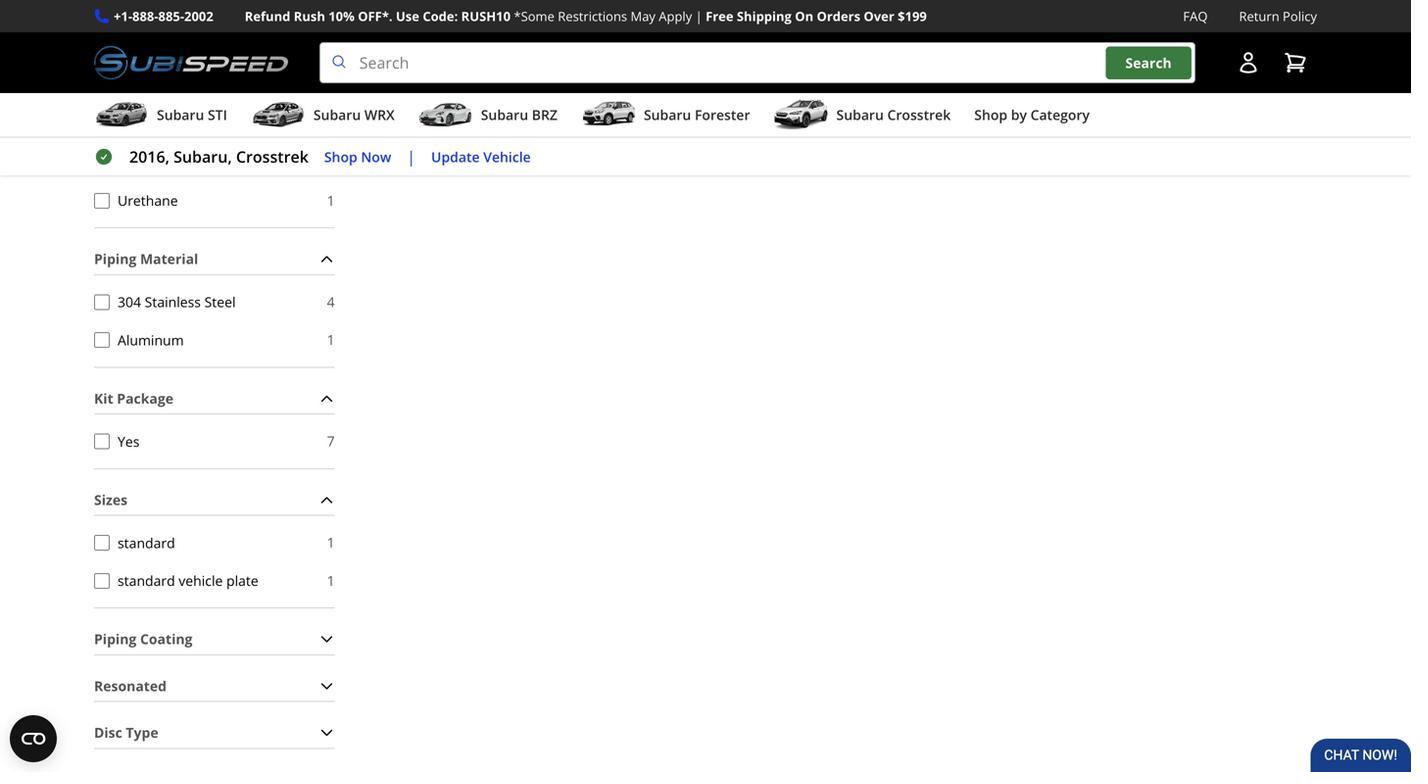 Task type: describe. For each thing, give the bounding box(es) containing it.
over
[[864, 7, 895, 25]]

on
[[795, 7, 814, 25]]

open widget image
[[10, 715, 57, 762]]

subaru brz
[[481, 105, 558, 124]]

subaru crosstrek button
[[774, 97, 951, 136]]

tpms
[[118, 153, 153, 172]]

rubber
[[118, 115, 165, 134]]

update vehicle
[[431, 147, 531, 166]]

supplied
[[145, 77, 200, 96]]

a subaru forester thumbnail image image
[[581, 100, 636, 129]]

update
[[431, 147, 480, 166]]

$199
[[898, 7, 927, 25]]

stainless
[[145, 293, 201, 311]]

search input field
[[319, 42, 1196, 83]]

search
[[1126, 53, 1172, 72]]

1 for standard vehicle plate
[[327, 571, 335, 590]]

off*.
[[358, 7, 393, 25]]

Magnet button
[[94, 41, 110, 57]]

shop for shop now
[[324, 147, 357, 166]]

piping material
[[94, 250, 198, 268]]

refund rush 10% off*. use code: rush10 *some restrictions may apply | free shipping on orders over $199
[[245, 7, 927, 25]]

subaru sti
[[157, 105, 227, 124]]

shop now link
[[324, 146, 391, 168]]

standard for standard vehicle plate
[[118, 571, 175, 590]]

shop by category button
[[974, 97, 1090, 136]]

vehicle
[[483, 147, 531, 166]]

subaru for subaru wrx
[[313, 105, 361, 124]]

subaru brz button
[[418, 97, 558, 136]]

rush10
[[461, 7, 511, 25]]

standard button
[[94, 535, 110, 551]]

subaru forester
[[644, 105, 750, 124]]

not supplied
[[118, 77, 200, 96]]

faq
[[1183, 7, 1208, 25]]

10%
[[329, 7, 355, 25]]

disc type
[[94, 723, 158, 742]]

4
[[327, 292, 335, 311]]

kit package button
[[94, 384, 335, 414]]

shop now
[[324, 147, 391, 166]]

piping coating button
[[94, 624, 335, 655]]

standard vehicle plate button
[[94, 573, 110, 589]]

*some
[[514, 7, 555, 25]]

subaru,
[[174, 146, 232, 167]]

Urethane button
[[94, 193, 110, 209]]

resonated button
[[94, 671, 335, 701]]

orders
[[817, 7, 861, 25]]

apply
[[659, 7, 692, 25]]

Tpms button
[[94, 155, 110, 171]]

subaru forester button
[[581, 97, 750, 136]]

1 for urethane
[[327, 191, 335, 210]]

forester
[[695, 105, 750, 124]]

2016,
[[129, 146, 169, 167]]

2002
[[184, 7, 213, 25]]

Yes button
[[94, 434, 110, 449]]

1 horizontal spatial |
[[695, 7, 702, 25]]

category
[[1031, 105, 1090, 124]]

plate
[[226, 571, 258, 590]]

standard vehicle plate
[[118, 571, 258, 590]]

888-
[[132, 7, 158, 25]]

subaru wrx
[[313, 105, 395, 124]]

subaru for subaru forester
[[644, 105, 691, 124]]

shop for shop by category
[[974, 105, 1008, 124]]

brz
[[532, 105, 558, 124]]

Hdpe button
[[94, 3, 110, 19]]

type
[[126, 723, 158, 742]]

by
[[1011, 105, 1027, 124]]

304 stainless steel
[[118, 293, 236, 311]]

may
[[631, 7, 656, 25]]

crosstrek inside dropdown button
[[887, 105, 951, 124]]

sti
[[208, 105, 227, 124]]

aluminum
[[118, 331, 184, 349]]

Not Supplied button
[[94, 79, 110, 95]]

1 vertical spatial |
[[407, 146, 416, 167]]

1 for not supplied
[[327, 77, 335, 96]]

piping coating
[[94, 630, 193, 648]]

refund
[[245, 7, 290, 25]]

kit package
[[94, 389, 174, 408]]

subaru for subaru crosstrek
[[836, 105, 884, 124]]

magnet
[[118, 39, 166, 58]]



Task type: locate. For each thing, give the bounding box(es) containing it.
free
[[706, 7, 734, 25]]

2016, subaru, crosstrek
[[129, 146, 309, 167]]

1 subaru from the left
[[157, 105, 204, 124]]

sizes
[[94, 490, 127, 509]]

+1-888-885-2002
[[114, 7, 213, 25]]

crosstrek
[[887, 105, 951, 124], [236, 146, 309, 167]]

package
[[117, 389, 174, 408]]

shop left now
[[324, 147, 357, 166]]

1
[[327, 1, 335, 20], [327, 39, 335, 58], [327, 77, 335, 96], [327, 115, 335, 134], [327, 153, 335, 172], [327, 191, 335, 210], [327, 330, 335, 349], [327, 533, 335, 552], [327, 571, 335, 590]]

subaru for subaru sti
[[157, 105, 204, 124]]

restrictions
[[558, 7, 627, 25]]

| right now
[[407, 146, 416, 167]]

| left free
[[695, 7, 702, 25]]

policy
[[1283, 7, 1317, 25]]

1 for magnet
[[327, 39, 335, 58]]

3 1 from the top
[[327, 77, 335, 96]]

2 standard from the top
[[118, 571, 175, 590]]

shipping
[[737, 7, 792, 25]]

subaru left wrx
[[313, 105, 361, 124]]

yes
[[118, 432, 140, 451]]

6 1 from the top
[[327, 191, 335, 210]]

use
[[396, 7, 419, 25]]

1 horizontal spatial shop
[[974, 105, 1008, 124]]

304
[[118, 293, 141, 311]]

piping up resonated at the bottom left of the page
[[94, 630, 137, 648]]

disc type button
[[94, 718, 335, 748]]

rush
[[294, 7, 325, 25]]

piping inside dropdown button
[[94, 250, 137, 268]]

5 1 from the top
[[327, 153, 335, 172]]

kit
[[94, 389, 113, 408]]

Rubber button
[[94, 117, 110, 133]]

steel
[[204, 293, 236, 311]]

3 subaru from the left
[[481, 105, 528, 124]]

vehicle
[[179, 571, 223, 590]]

+1-
[[114, 7, 132, 25]]

2 piping from the top
[[94, 630, 137, 648]]

piping up 304
[[94, 250, 137, 268]]

return policy
[[1239, 7, 1317, 25]]

subaru crosstrek
[[836, 105, 951, 124]]

button image
[[1237, 51, 1260, 75]]

subaru sti button
[[94, 97, 227, 136]]

a subaru crosstrek thumbnail image image
[[774, 100, 829, 129]]

piping for piping coating
[[94, 630, 137, 648]]

1 for standard
[[327, 533, 335, 552]]

coating
[[140, 630, 193, 648]]

piping material button
[[94, 244, 335, 274]]

subispeed logo image
[[94, 42, 288, 83]]

urethane
[[118, 191, 178, 210]]

2 1 from the top
[[327, 39, 335, 58]]

1 vertical spatial shop
[[324, 147, 357, 166]]

1 for hdpe
[[327, 1, 335, 20]]

subaru for subaru brz
[[481, 105, 528, 124]]

0 vertical spatial piping
[[94, 250, 137, 268]]

shop
[[974, 105, 1008, 124], [324, 147, 357, 166]]

resonated
[[94, 677, 167, 695]]

subaru down supplied
[[157, 105, 204, 124]]

code:
[[423, 7, 458, 25]]

Aluminum button
[[94, 332, 110, 348]]

shop inside dropdown button
[[974, 105, 1008, 124]]

0 horizontal spatial |
[[407, 146, 416, 167]]

sizes button
[[94, 485, 335, 515]]

search button
[[1106, 46, 1191, 79]]

1 for tpms
[[327, 153, 335, 172]]

subaru left brz
[[481, 105, 528, 124]]

wrx
[[364, 105, 395, 124]]

subaru right the a subaru crosstrek thumbnail image
[[836, 105, 884, 124]]

a subaru brz thumbnail image image
[[418, 100, 473, 129]]

+1-888-885-2002 link
[[114, 6, 213, 27]]

return
[[1239, 7, 1280, 25]]

0 horizontal spatial shop
[[324, 147, 357, 166]]

1 standard from the top
[[118, 533, 175, 552]]

1 vertical spatial crosstrek
[[236, 146, 309, 167]]

9 1 from the top
[[327, 571, 335, 590]]

|
[[695, 7, 702, 25], [407, 146, 416, 167]]

5 subaru from the left
[[836, 105, 884, 124]]

8 1 from the top
[[327, 533, 335, 552]]

standard for standard
[[118, 533, 175, 552]]

1 for aluminum
[[327, 330, 335, 349]]

hdpe
[[118, 1, 152, 20]]

2 subaru from the left
[[313, 105, 361, 124]]

7 1 from the top
[[327, 330, 335, 349]]

piping
[[94, 250, 137, 268], [94, 630, 137, 648]]

0 horizontal spatial crosstrek
[[236, 146, 309, 167]]

disc
[[94, 723, 122, 742]]

1 piping from the top
[[94, 250, 137, 268]]

standard right standard vehicle plate button
[[118, 571, 175, 590]]

standard right standard button
[[118, 533, 175, 552]]

shop by category
[[974, 105, 1090, 124]]

1 vertical spatial standard
[[118, 571, 175, 590]]

1 vertical spatial piping
[[94, 630, 137, 648]]

material
[[140, 250, 198, 268]]

4 subaru from the left
[[644, 105, 691, 124]]

885-
[[158, 7, 184, 25]]

0 vertical spatial crosstrek
[[887, 105, 951, 124]]

0 vertical spatial standard
[[118, 533, 175, 552]]

subaru wrx button
[[251, 97, 395, 136]]

standard
[[118, 533, 175, 552], [118, 571, 175, 590]]

1 1 from the top
[[327, 1, 335, 20]]

7
[[327, 432, 335, 450]]

4 1 from the top
[[327, 115, 335, 134]]

piping for piping material
[[94, 250, 137, 268]]

return policy link
[[1239, 6, 1317, 27]]

a subaru wrx thumbnail image image
[[251, 100, 306, 129]]

piping inside dropdown button
[[94, 630, 137, 648]]

faq link
[[1183, 6, 1208, 27]]

now
[[361, 147, 391, 166]]

subaru left forester
[[644, 105, 691, 124]]

not
[[118, 77, 141, 96]]

shop left by
[[974, 105, 1008, 124]]

0 vertical spatial |
[[695, 7, 702, 25]]

1 horizontal spatial crosstrek
[[887, 105, 951, 124]]

304 Stainless Steel button
[[94, 294, 110, 310]]

1 for rubber
[[327, 115, 335, 134]]

0 vertical spatial shop
[[974, 105, 1008, 124]]

update vehicle button
[[431, 146, 531, 168]]

a subaru sti thumbnail image image
[[94, 100, 149, 129]]



Task type: vqa. For each thing, say whether or not it's contained in the screenshot.
shop within dropdown button
yes



